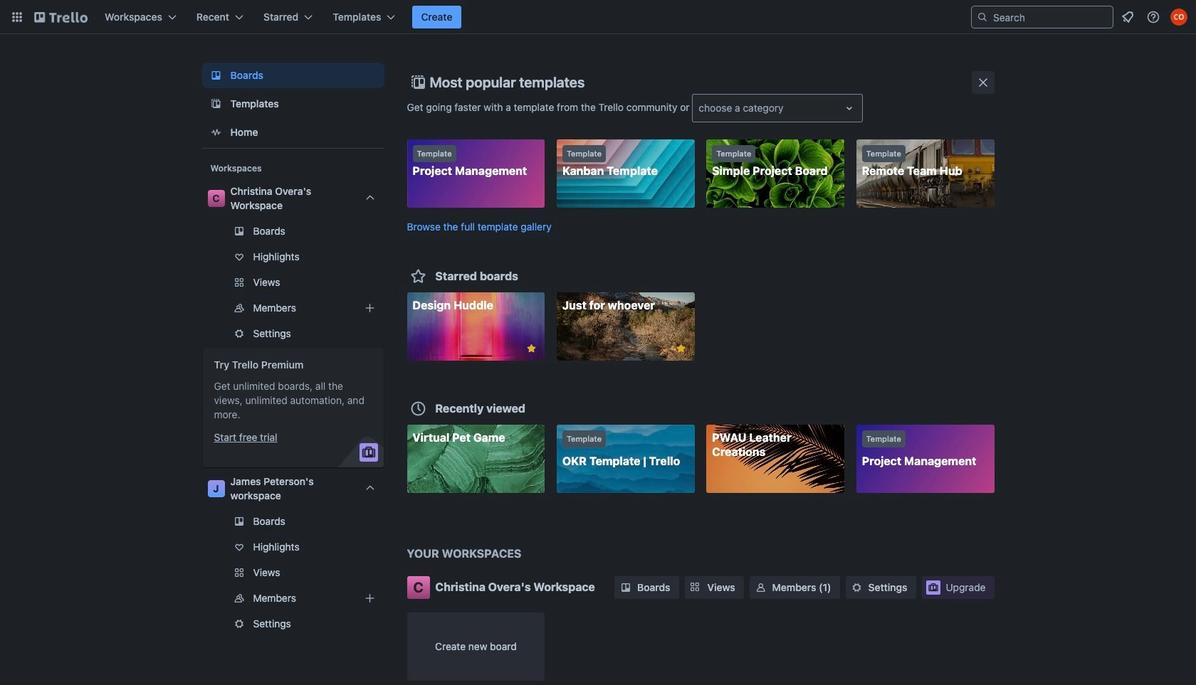 Task type: vqa. For each thing, say whether or not it's contained in the screenshot.
PRIMARY element on the top
yes



Task type: describe. For each thing, give the bounding box(es) containing it.
2 sm image from the left
[[754, 581, 768, 595]]

back to home image
[[34, 6, 88, 28]]

christina overa (christinaovera) image
[[1171, 9, 1188, 26]]

search image
[[977, 11, 988, 23]]

home image
[[208, 124, 225, 141]]

2 add image from the top
[[361, 590, 378, 607]]

open image
[[841, 100, 858, 117]]

0 notifications image
[[1119, 9, 1136, 26]]

2 click to unstar this board. it will be removed from your starred list. image from the left
[[675, 342, 688, 355]]



Task type: locate. For each thing, give the bounding box(es) containing it.
template board image
[[208, 95, 225, 113]]

1 add image from the top
[[361, 300, 378, 317]]

add image
[[361, 300, 378, 317], [361, 590, 378, 607]]

1 horizontal spatial click to unstar this board. it will be removed from your starred list. image
[[675, 342, 688, 355]]

1 vertical spatial add image
[[361, 590, 378, 607]]

1 click to unstar this board. it will be removed from your starred list. image from the left
[[525, 342, 538, 355]]

None search field
[[971, 6, 1114, 28]]

sm image
[[619, 581, 633, 595], [754, 581, 768, 595], [850, 581, 864, 595]]

0 horizontal spatial click to unstar this board. it will be removed from your starred list. image
[[525, 342, 538, 355]]

1 sm image from the left
[[619, 581, 633, 595]]

3 sm image from the left
[[850, 581, 864, 595]]

1 horizontal spatial sm image
[[754, 581, 768, 595]]

primary element
[[0, 0, 1196, 34]]

0 vertical spatial add image
[[361, 300, 378, 317]]

2 horizontal spatial sm image
[[850, 581, 864, 595]]

none search field inside primary element
[[971, 6, 1114, 28]]

0 horizontal spatial sm image
[[619, 581, 633, 595]]

open information menu image
[[1146, 10, 1161, 24]]

Search field
[[971, 6, 1114, 28]]

board image
[[208, 67, 225, 84]]

click to unstar this board. it will be removed from your starred list. image
[[525, 342, 538, 355], [675, 342, 688, 355]]



